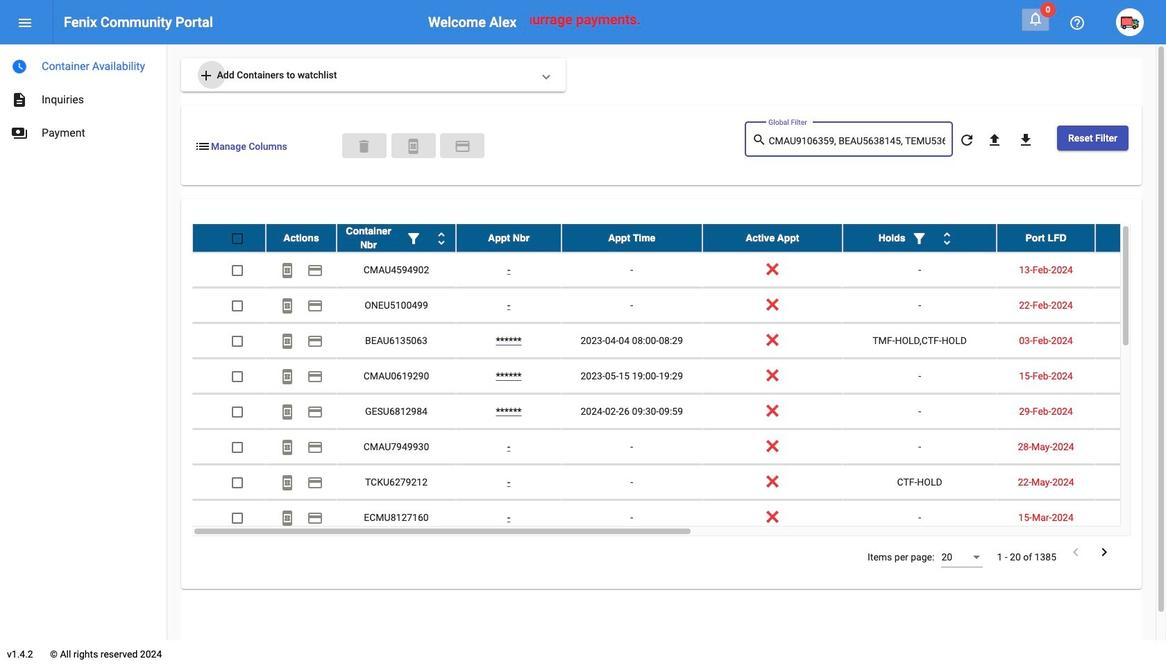 Task type: describe. For each thing, give the bounding box(es) containing it.
2 row from the top
[[192, 253, 1166, 288]]

cell for eighth row
[[1096, 465, 1166, 500]]

cell for third row from the bottom of the page
[[1096, 430, 1166, 464]]

3 column header from the left
[[456, 224, 562, 252]]

cell for sixth row from the top of the page
[[1096, 394, 1166, 429]]

cell for first row from the bottom of the page
[[1096, 501, 1166, 535]]

7 column header from the left
[[997, 224, 1096, 252]]

8 column header from the left
[[1096, 224, 1166, 252]]

5 column header from the left
[[702, 224, 843, 252]]

7 row from the top
[[192, 430, 1166, 465]]

5 row from the top
[[192, 359, 1166, 394]]

4 column header from the left
[[562, 224, 702, 252]]

cell for 4th row from the top of the page
[[1096, 324, 1166, 358]]

9 row from the top
[[192, 501, 1166, 536]]



Task type: locate. For each thing, give the bounding box(es) containing it.
cell for fifth row from the bottom of the page
[[1096, 359, 1166, 394]]

3 cell from the top
[[1096, 324, 1166, 358]]

cell for eighth row from the bottom of the page
[[1096, 253, 1166, 287]]

2 column header from the left
[[337, 224, 456, 252]]

5 cell from the top
[[1096, 394, 1166, 429]]

8 row from the top
[[192, 465, 1166, 501]]

2 cell from the top
[[1096, 288, 1166, 323]]

no color image
[[1027, 10, 1044, 27], [1069, 15, 1086, 31], [11, 125, 28, 142], [986, 132, 1003, 149], [194, 138, 211, 155], [405, 138, 422, 155], [433, 231, 450, 247], [279, 263, 296, 279], [279, 298, 296, 315], [279, 404, 296, 421], [307, 404, 324, 421], [279, 440, 296, 456], [307, 440, 324, 456], [307, 475, 324, 492], [279, 510, 296, 527], [1068, 544, 1084, 561]]

4 cell from the top
[[1096, 359, 1166, 394]]

6 column header from the left
[[843, 224, 997, 252]]

column header
[[266, 224, 337, 252], [337, 224, 456, 252], [456, 224, 562, 252], [562, 224, 702, 252], [702, 224, 843, 252], [843, 224, 997, 252], [997, 224, 1096, 252], [1096, 224, 1166, 252]]

7 cell from the top
[[1096, 465, 1166, 500]]

Global Watchlist Filter field
[[769, 136, 946, 147]]

1 column header from the left
[[266, 224, 337, 252]]

row
[[192, 224, 1166, 253], [192, 253, 1166, 288], [192, 288, 1166, 324], [192, 324, 1166, 359], [192, 359, 1166, 394], [192, 394, 1166, 430], [192, 430, 1166, 465], [192, 465, 1166, 501], [192, 501, 1166, 536]]

6 row from the top
[[192, 394, 1166, 430]]

no color image
[[17, 15, 33, 31], [11, 58, 28, 75], [198, 68, 215, 84], [11, 92, 28, 108], [752, 132, 769, 148], [959, 132, 975, 149], [1018, 132, 1034, 149], [454, 138, 471, 155], [405, 231, 422, 247], [911, 231, 928, 247], [939, 231, 956, 247], [307, 263, 324, 279], [307, 298, 324, 315], [279, 333, 296, 350], [307, 333, 324, 350], [279, 369, 296, 386], [307, 369, 324, 386], [279, 475, 296, 492], [307, 510, 324, 527], [1096, 544, 1113, 561]]

cell
[[1096, 253, 1166, 287], [1096, 288, 1166, 323], [1096, 324, 1166, 358], [1096, 359, 1166, 394], [1096, 394, 1166, 429], [1096, 430, 1166, 464], [1096, 465, 1166, 500], [1096, 501, 1166, 535]]

8 cell from the top
[[1096, 501, 1166, 535]]

cell for 7th row from the bottom
[[1096, 288, 1166, 323]]

navigation
[[0, 44, 167, 150]]

4 row from the top
[[192, 324, 1166, 359]]

delete image
[[356, 138, 373, 155]]

3 row from the top
[[192, 288, 1166, 324]]

1 row from the top
[[192, 224, 1166, 253]]

1 cell from the top
[[1096, 253, 1166, 287]]

6 cell from the top
[[1096, 430, 1166, 464]]

grid
[[192, 224, 1166, 537]]



Task type: vqa. For each thing, say whether or not it's contained in the screenshot.
the bottommost APPLICATION
no



